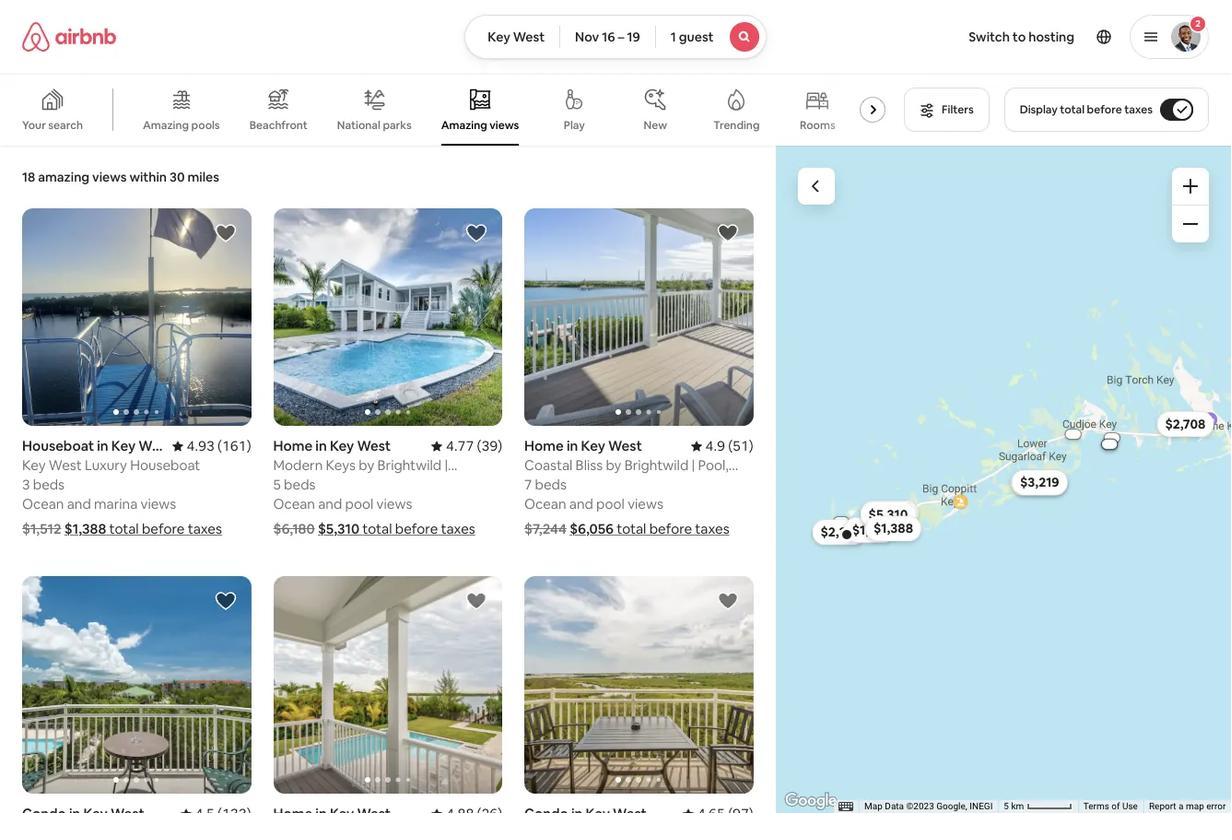 Task type: vqa. For each thing, say whether or not it's contained in the screenshot.
1st in from the right
yes



Task type: describe. For each thing, give the bounding box(es) containing it.
use
[[1123, 801, 1138, 811]]

terms of use link
[[1084, 801, 1138, 811]]

add to wishlist: condo in key west image for 4.5 out of 5 average rating,  133 reviews image at bottom
[[214, 590, 237, 612]]

add to wishlist: houseboat in key west image
[[214, 222, 237, 244]]

4.9
[[706, 437, 725, 455]]

pools
[[191, 118, 220, 133]]

google image
[[781, 789, 841, 813]]

data
[[885, 801, 904, 811]]

beds for 7
[[535, 476, 567, 493]]

5 beds ocean and pool views $6,180 $5,310 total before taxes
[[273, 476, 475, 538]]

amazing
[[38, 169, 90, 185]]

ocean for 7 beds
[[525, 495, 567, 513]]

taxes inside key west luxury houseboat 3 beds ocean and marina views $1,512 $1,388 total before taxes
[[188, 520, 222, 538]]

total inside key west luxury houseboat 3 beds ocean and marina views $1,512 $1,388 total before taxes
[[109, 520, 139, 538]]

before inside button
[[1088, 102, 1123, 117]]

7 beds ocean and pool views $7,244 $6,056 total before taxes
[[525, 476, 730, 538]]

$2,708
[[1166, 416, 1206, 432]]

taxes inside 5 beds ocean and pool views $6,180 $5,310 total before taxes
[[441, 520, 475, 538]]

views inside key west luxury houseboat 3 beds ocean and marina views $1,512 $1,388 total before taxes
[[141, 495, 176, 513]]

$3,219
[[1020, 474, 1060, 491]]

switch to hosting
[[969, 29, 1075, 45]]

views inside 5 beds ocean and pool views $6,180 $5,310 total before taxes
[[377, 495, 412, 513]]

$3,219 button
[[1012, 470, 1068, 495]]

keyboard shortcuts image
[[839, 803, 853, 812]]

4.93 out of 5 average rating,  161 reviews image
[[172, 437, 251, 455]]

display
[[1020, 102, 1058, 117]]

16
[[602, 29, 615, 45]]

4.93 (161)
[[187, 437, 251, 455]]

before inside key west luxury houseboat 3 beds ocean and marina views $1,512 $1,388 total before taxes
[[142, 520, 185, 538]]

key inside key west luxury houseboat 3 beds ocean and marina views $1,512 $1,388 total before taxes
[[22, 456, 46, 474]]

$2,973
[[1019, 475, 1060, 491]]

$2,311
[[821, 524, 858, 541]]

$5,310 $1,388
[[869, 506, 913, 537]]

search
[[48, 118, 83, 133]]

(51)
[[728, 437, 754, 455]]

add to wishlist: home in key west image
[[466, 222, 488, 244]]

national parks
[[337, 118, 412, 133]]

5 for 5 beds ocean and pool views $6,180 $5,310 total before taxes
[[273, 476, 281, 493]]

beds inside key west luxury houseboat 3 beds ocean and marina views $1,512 $1,388 total before taxes
[[33, 476, 65, 493]]

taxes inside button
[[1125, 102, 1153, 117]]

$1,132 button
[[844, 517, 897, 543]]

marina
[[94, 495, 138, 513]]

5 km button
[[998, 800, 1078, 813]]

4.77
[[446, 437, 474, 455]]

4.88 out of 5 average rating,  26 reviews image
[[432, 805, 503, 813]]

report
[[1149, 801, 1177, 811]]

amazing for amazing views
[[441, 118, 487, 133]]

of
[[1112, 801, 1120, 811]]

within 30 miles
[[129, 169, 219, 185]]

map
[[865, 801, 883, 811]]

home for 5
[[273, 437, 313, 455]]

before inside the 7 beds ocean and pool views $7,244 $6,056 total before taxes
[[650, 520, 692, 538]]

and for 7 beds
[[570, 495, 594, 513]]

map
[[1186, 801, 1204, 811]]

4.93
[[187, 437, 215, 455]]

$6,180
[[273, 520, 315, 538]]

key inside button
[[488, 29, 511, 45]]

display total before taxes button
[[1005, 88, 1210, 132]]

pool for $5,310
[[345, 495, 374, 513]]

nov 16 – 19 button
[[560, 15, 656, 59]]

guest
[[679, 29, 714, 45]]

$6,056 inside $6,056 $2,311
[[869, 505, 911, 522]]

amazing views
[[441, 118, 519, 133]]

and inside key west luxury houseboat 3 beds ocean and marina views $1,512 $1,388 total before taxes
[[67, 495, 91, 513]]

$6,056 button
[[861, 500, 919, 526]]

your
[[22, 118, 46, 133]]

switch to hosting link
[[958, 18, 1086, 56]]

national
[[337, 118, 381, 133]]

west up 5 beds ocean and pool views $6,180 $5,310 total before taxes
[[357, 437, 391, 455]]

new
[[644, 118, 668, 133]]

$2,708 button
[[1157, 411, 1214, 437]]

total inside the 7 beds ocean and pool views $7,244 $6,056 total before taxes
[[617, 520, 647, 538]]

display total before taxes
[[1020, 102, 1153, 117]]

$1,512
[[22, 520, 61, 538]]

your search
[[22, 118, 83, 133]]

views inside the 7 beds ocean and pool views $7,244 $6,056 total before taxes
[[628, 495, 664, 513]]

and for 5 beds
[[318, 495, 342, 513]]

5 km
[[1004, 801, 1027, 811]]

google,
[[937, 801, 968, 811]]

1 guest button
[[655, 15, 767, 59]]

total inside 5 beds ocean and pool views $6,180 $5,310 total before taxes
[[363, 520, 392, 538]]

1
[[671, 29, 677, 45]]

key up the 7 beds ocean and pool views $7,244 $6,056 total before taxes
[[581, 437, 606, 455]]

in for 7 beds
[[567, 437, 578, 455]]

pool for $6,056
[[597, 495, 625, 513]]

ocean inside key west luxury houseboat 3 beds ocean and marina views $1,512 $1,388 total before taxes
[[22, 495, 64, 513]]

$5,310 inside 5 beds ocean and pool views $6,180 $5,310 total before taxes
[[318, 520, 360, 538]]

profile element
[[789, 0, 1210, 74]]

filters button
[[905, 88, 990, 132]]

19
[[627, 29, 641, 45]]

nov 16 – 19
[[575, 29, 641, 45]]

4.65 out of 5 average rating,  97 reviews image
[[683, 805, 754, 813]]

4.77 (39)
[[446, 437, 503, 455]]

luxury
[[85, 456, 127, 474]]

(161)
[[218, 437, 251, 455]]

group containing national parks
[[0, 74, 893, 146]]

add to wishlist: condo in key west image for 4.65 out of 5 average rating,  97 reviews image
[[717, 590, 739, 612]]

amazing pools
[[143, 118, 220, 133]]

houseboat
[[130, 456, 200, 474]]



Task type: locate. For each thing, give the bounding box(es) containing it.
key west luxury houseboat 3 beds ocean and marina views $1,512 $1,388 total before taxes
[[22, 456, 222, 538]]

$1,388 button
[[865, 516, 922, 542]]

4.5 out of 5 average rating,  133 reviews image
[[180, 805, 251, 813]]

add to wishlist: home in key west image
[[717, 222, 739, 244], [466, 590, 488, 612]]

parks
[[383, 118, 412, 133]]

home in key west up 7
[[525, 437, 642, 455]]

home
[[273, 437, 313, 455], [525, 437, 564, 455]]

1 and from the left
[[67, 495, 91, 513]]

3 and from the left
[[570, 495, 594, 513]]

error
[[1207, 801, 1226, 811]]

2 button
[[1130, 15, 1210, 59]]

amazing left pools
[[143, 118, 189, 133]]

report a map error link
[[1149, 801, 1226, 811]]

7
[[525, 476, 532, 493]]

1 horizontal spatial $5,310
[[869, 506, 908, 523]]

hosting
[[1029, 29, 1075, 45]]

4.9 out of 5 average rating,  51 reviews image
[[691, 437, 754, 455]]

1 in from the left
[[316, 437, 327, 455]]

zoom in image
[[1184, 179, 1199, 194]]

0 horizontal spatial $5,310
[[318, 520, 360, 538]]

0 horizontal spatial 5
[[273, 476, 281, 493]]

$6,056 $2,311
[[821, 505, 911, 541]]

and inside 5 beds ocean and pool views $6,180 $5,310 total before taxes
[[318, 495, 342, 513]]

None search field
[[465, 15, 767, 59]]

beds up $6,180
[[284, 476, 316, 493]]

taxes
[[1125, 102, 1153, 117], [188, 520, 222, 538], [441, 520, 475, 538], [695, 520, 730, 538]]

total right display
[[1060, 102, 1085, 117]]

4.77 out of 5 average rating,  39 reviews image
[[432, 437, 503, 455]]

home in key west
[[273, 437, 391, 455], [525, 437, 642, 455]]

5
[[273, 476, 281, 493], [1004, 801, 1009, 811]]

key up the 3
[[22, 456, 46, 474]]

5 up $6,180
[[273, 476, 281, 493]]

taxes down the 4.77
[[441, 520, 475, 538]]

0 horizontal spatial home
[[273, 437, 313, 455]]

amazing right parks
[[441, 118, 487, 133]]

pool inside 5 beds ocean and pool views $6,180 $5,310 total before taxes
[[345, 495, 374, 513]]

map data ©2023 google, inegi
[[865, 801, 993, 811]]

home right (161)
[[273, 437, 313, 455]]

key west
[[488, 29, 545, 45]]

taxes down 2 "dropdown button"
[[1125, 102, 1153, 117]]

2
[[1196, 18, 1201, 30]]

1 vertical spatial add to wishlist: home in key west image
[[466, 590, 488, 612]]

5 for 5 km
[[1004, 801, 1009, 811]]

1 $1,388 from the left
[[64, 520, 106, 538]]

2 horizontal spatial and
[[570, 495, 594, 513]]

key left 'nov'
[[488, 29, 511, 45]]

views
[[490, 118, 519, 133], [92, 169, 127, 185], [141, 495, 176, 513], [377, 495, 412, 513], [628, 495, 664, 513]]

west left 'nov'
[[513, 29, 545, 45]]

5 inside 5 beds ocean and pool views $6,180 $5,310 total before taxes
[[273, 476, 281, 493]]

2 horizontal spatial beds
[[535, 476, 567, 493]]

1 horizontal spatial pool
[[597, 495, 625, 513]]

west up the 7 beds ocean and pool views $7,244 $6,056 total before taxes
[[608, 437, 642, 455]]

0 horizontal spatial amazing
[[143, 118, 189, 133]]

$2,973 button
[[1011, 470, 1068, 496]]

total right $7,244
[[617, 520, 647, 538]]

1 guest
[[671, 29, 714, 45]]

beds inside the 7 beds ocean and pool views $7,244 $6,056 total before taxes
[[535, 476, 567, 493]]

key west button
[[465, 15, 561, 59]]

3
[[22, 476, 30, 493]]

1 horizontal spatial ocean
[[273, 495, 315, 513]]

beds right the 3
[[33, 476, 65, 493]]

1 pool from the left
[[345, 495, 374, 513]]

1 beds from the left
[[33, 476, 65, 493]]

filters
[[942, 102, 974, 117]]

$2,311 button
[[812, 519, 866, 545]]

west inside key west luxury houseboat 3 beds ocean and marina views $1,512 $1,388 total before taxes
[[49, 456, 82, 474]]

home in key west up 5 beds ocean and pool views $6,180 $5,310 total before taxes
[[273, 437, 391, 455]]

a
[[1179, 801, 1184, 811]]

in up 5 beds ocean and pool views $6,180 $5,310 total before taxes
[[316, 437, 327, 455]]

2 add to wishlist: condo in key west image from the left
[[717, 590, 739, 612]]

–
[[618, 29, 625, 45]]

add to wishlist: condo in key west image
[[214, 590, 237, 612], [717, 590, 739, 612]]

beds right 7
[[535, 476, 567, 493]]

$5,310 inside $5,310 $1,388
[[869, 506, 908, 523]]

2 home in key west from the left
[[525, 437, 642, 455]]

1 vertical spatial 5
[[1004, 801, 1009, 811]]

play
[[564, 118, 585, 133]]

1 horizontal spatial home
[[525, 437, 564, 455]]

0 horizontal spatial home in key west
[[273, 437, 391, 455]]

trending
[[714, 118, 760, 133]]

ocean
[[22, 495, 64, 513], [273, 495, 315, 513], [525, 495, 567, 513]]

$1,132
[[852, 522, 889, 538]]

west
[[513, 29, 545, 45], [357, 437, 391, 455], [608, 437, 642, 455], [49, 456, 82, 474]]

views inside 'group'
[[490, 118, 519, 133]]

total down marina at the left
[[109, 520, 139, 538]]

5 inside button
[[1004, 801, 1009, 811]]

ocean up $7,244
[[525, 495, 567, 513]]

west left luxury
[[49, 456, 82, 474]]

google map
showing 20 stays. region
[[776, 146, 1232, 813]]

2 $1,388 from the left
[[874, 520, 913, 537]]

home up 7
[[525, 437, 564, 455]]

taxes inside the 7 beds ocean and pool views $7,244 $6,056 total before taxes
[[695, 520, 730, 538]]

1 horizontal spatial add to wishlist: home in key west image
[[717, 222, 739, 244]]

before inside 5 beds ocean and pool views $6,180 $5,310 total before taxes
[[395, 520, 438, 538]]

2 horizontal spatial ocean
[[525, 495, 567, 513]]

rooms
[[800, 118, 836, 133]]

0 horizontal spatial add to wishlist: home in key west image
[[466, 590, 488, 612]]

ocean inside 5 beds ocean and pool views $6,180 $5,310 total before taxes
[[273, 495, 315, 513]]

$1,388 inside $5,310 $1,388
[[874, 520, 913, 537]]

west inside key west button
[[513, 29, 545, 45]]

switch
[[969, 29, 1010, 45]]

18
[[22, 169, 35, 185]]

1 horizontal spatial home in key west
[[525, 437, 642, 455]]

home for 7
[[525, 437, 564, 455]]

beds inside 5 beds ocean and pool views $6,180 $5,310 total before taxes
[[284, 476, 316, 493]]

and
[[67, 495, 91, 513], [318, 495, 342, 513], [570, 495, 594, 513]]

1 horizontal spatial $1,388
[[874, 520, 913, 537]]

0 horizontal spatial and
[[67, 495, 91, 513]]

3 beds from the left
[[535, 476, 567, 493]]

in
[[316, 437, 327, 455], [567, 437, 578, 455]]

$6,056 inside the 7 beds ocean and pool views $7,244 $6,056 total before taxes
[[570, 520, 614, 538]]

nov
[[575, 29, 599, 45]]

beds
[[33, 476, 65, 493], [284, 476, 316, 493], [535, 476, 567, 493]]

key up 5 beds ocean and pool views $6,180 $5,310 total before taxes
[[330, 437, 354, 455]]

1 home in key west from the left
[[273, 437, 391, 455]]

0 horizontal spatial in
[[316, 437, 327, 455]]

1 horizontal spatial add to wishlist: condo in key west image
[[717, 590, 739, 612]]

1 horizontal spatial and
[[318, 495, 342, 513]]

ocean up $1,512
[[22, 495, 64, 513]]

2 and from the left
[[318, 495, 342, 513]]

inegi
[[970, 801, 993, 811]]

0 horizontal spatial ocean
[[22, 495, 64, 513]]

0 vertical spatial 5
[[273, 476, 281, 493]]

2 ocean from the left
[[273, 495, 315, 513]]

taxes down "4.9"
[[695, 520, 730, 538]]

0 horizontal spatial beds
[[33, 476, 65, 493]]

$7,244
[[525, 520, 567, 538]]

$5,310 button
[[861, 501, 917, 527]]

1 add to wishlist: condo in key west image from the left
[[214, 590, 237, 612]]

group
[[0, 74, 893, 146], [22, 208, 251, 426], [273, 208, 503, 426], [525, 208, 754, 426], [22, 576, 251, 794], [273, 576, 503, 794], [525, 576, 754, 794]]

1 horizontal spatial $6,056
[[869, 505, 911, 522]]

$6,056
[[869, 505, 911, 522], [570, 520, 614, 538]]

beds for 5
[[284, 476, 316, 493]]

1 horizontal spatial 5
[[1004, 801, 1009, 811]]

total right $6,180
[[363, 520, 392, 538]]

0 horizontal spatial pool
[[345, 495, 374, 513]]

$1,388
[[64, 520, 106, 538], [874, 520, 913, 537]]

amazing
[[441, 118, 487, 133], [143, 118, 189, 133]]

terms of use
[[1084, 801, 1138, 811]]

0 horizontal spatial add to wishlist: condo in key west image
[[214, 590, 237, 612]]

2 beds from the left
[[284, 476, 316, 493]]

ocean up $6,180
[[273, 495, 315, 513]]

3 ocean from the left
[[525, 495, 567, 513]]

1 horizontal spatial in
[[567, 437, 578, 455]]

in for 5 beds
[[316, 437, 327, 455]]

0 vertical spatial add to wishlist: home in key west image
[[717, 222, 739, 244]]

©2023
[[906, 801, 934, 811]]

ocean for 5 beds
[[273, 495, 315, 513]]

5 left km
[[1004, 801, 1009, 811]]

1 horizontal spatial amazing
[[441, 118, 487, 133]]

pool
[[345, 495, 374, 513], [597, 495, 625, 513]]

to
[[1013, 29, 1026, 45]]

report a map error
[[1149, 801, 1226, 811]]

1 home from the left
[[273, 437, 313, 455]]

$5,310
[[869, 506, 908, 523], [318, 520, 360, 538]]

zoom out image
[[1184, 217, 1199, 231]]

total
[[1060, 102, 1085, 117], [109, 520, 139, 538], [363, 520, 392, 538], [617, 520, 647, 538]]

in up the 7 beds ocean and pool views $7,244 $6,056 total before taxes
[[567, 437, 578, 455]]

1 horizontal spatial beds
[[284, 476, 316, 493]]

home in key west for 7 beds
[[525, 437, 642, 455]]

km
[[1011, 801, 1024, 811]]

2 in from the left
[[567, 437, 578, 455]]

terms
[[1084, 801, 1110, 811]]

ocean inside the 7 beds ocean and pool views $7,244 $6,056 total before taxes
[[525, 495, 567, 513]]

pool inside the 7 beds ocean and pool views $7,244 $6,056 total before taxes
[[597, 495, 625, 513]]

(39)
[[477, 437, 503, 455]]

beachfront
[[249, 118, 308, 133]]

and inside the 7 beds ocean and pool views $7,244 $6,056 total before taxes
[[570, 495, 594, 513]]

$1,388 inside key west luxury houseboat 3 beds ocean and marina views $1,512 $1,388 total before taxes
[[64, 520, 106, 538]]

0 horizontal spatial $1,388
[[64, 520, 106, 538]]

4.9 (51)
[[706, 437, 754, 455]]

total inside display total before taxes button
[[1060, 102, 1085, 117]]

none search field containing key west
[[465, 15, 767, 59]]

taxes down the houseboat
[[188, 520, 222, 538]]

1 ocean from the left
[[22, 495, 64, 513]]

amazing for amazing pools
[[143, 118, 189, 133]]

2 pool from the left
[[597, 495, 625, 513]]

0 horizontal spatial $6,056
[[570, 520, 614, 538]]

2 home from the left
[[525, 437, 564, 455]]

18 amazing views within 30 miles
[[22, 169, 219, 185]]

home in key west for 5 beds
[[273, 437, 391, 455]]



